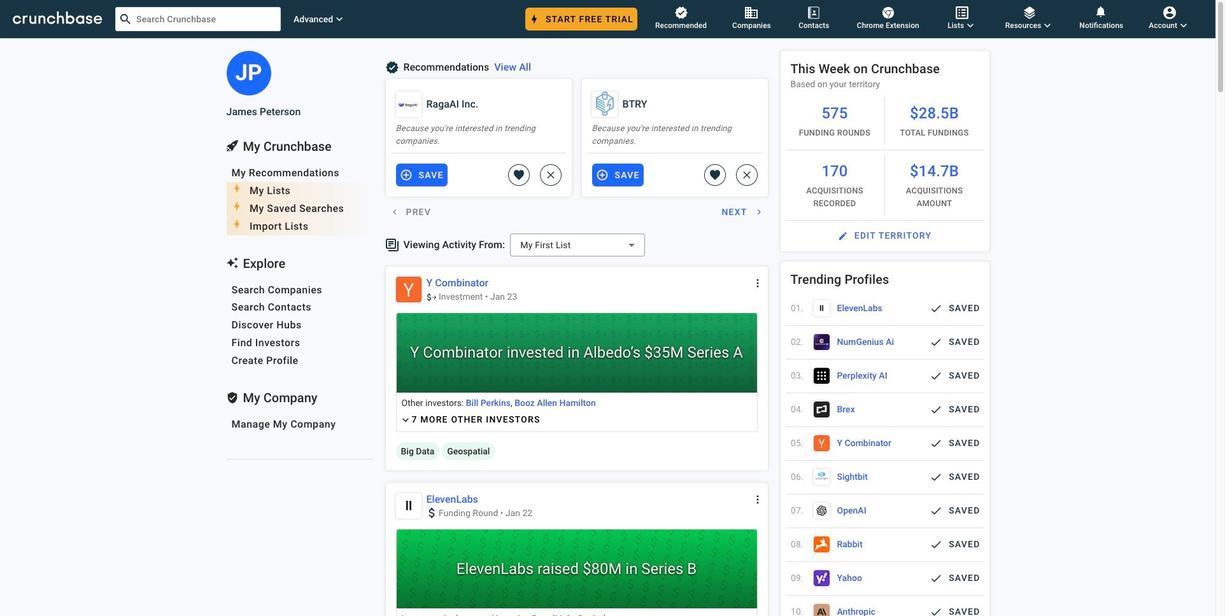 Task type: locate. For each thing, give the bounding box(es) containing it.
perplexity ai logo image
[[814, 368, 830, 384]]

0 vertical spatial more image
[[747, 273, 768, 294]]

more image
[[747, 273, 768, 294], [747, 490, 768, 510]]

1 more image from the top
[[747, 273, 768, 294]]

0 vertical spatial elevenlabs logo image
[[814, 301, 830, 317]]

1 vertical spatial elevenlabs logo image
[[396, 493, 421, 519]]

yahoo logo image
[[814, 571, 830, 587]]

openai logo image
[[814, 503, 830, 519]]

elevenlabs logo image
[[814, 301, 830, 317], [396, 493, 421, 519]]

y combinator logo image
[[396, 277, 421, 303], [814, 436, 830, 452]]

0 horizontal spatial y combinator logo image
[[396, 277, 421, 303]]

1 horizontal spatial y combinator logo image
[[814, 436, 830, 452]]

  field
[[520, 238, 640, 253]]

rabbit logo image
[[814, 537, 830, 553]]

1 vertical spatial more image
[[747, 490, 768, 510]]

btry logo image
[[592, 92, 617, 117]]

Search Crunchbase field
[[115, 7, 281, 31]]

2 more image from the top
[[747, 490, 768, 510]]



Task type: vqa. For each thing, say whether or not it's contained in the screenshot.
2nd the More ICON from the top of the page
yes



Task type: describe. For each thing, give the bounding box(es) containing it.
1 horizontal spatial elevenlabs logo image
[[814, 301, 830, 317]]

brex logo image
[[814, 402, 830, 418]]

sightbit logo image
[[814, 470, 830, 485]]

ragaai inc. logo image
[[396, 92, 421, 117]]

0 vertical spatial y combinator logo image
[[396, 277, 421, 303]]

0 horizontal spatial elevenlabs logo image
[[396, 493, 421, 519]]

numgenius ai logo image
[[814, 335, 830, 350]]

1 vertical spatial y combinator logo image
[[814, 436, 830, 452]]

anthropic logo image
[[814, 605, 830, 617]]



